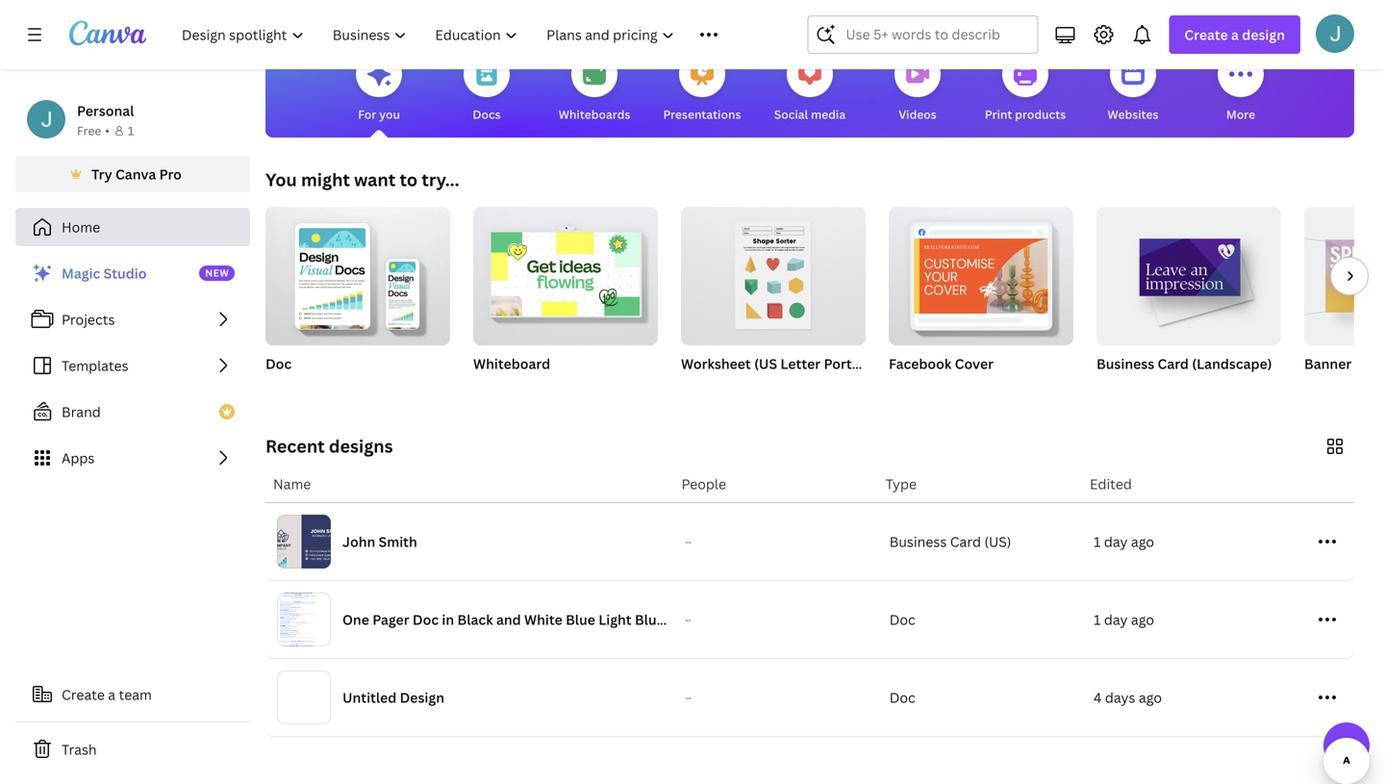 Task type: describe. For each thing, give the bounding box(es) containing it.
apps link
[[15, 439, 250, 477]]

untitled
[[342, 688, 397, 707]]

business for business card (us)
[[890, 532, 947, 551]]

-- for john smith
[[685, 536, 691, 547]]

free •
[[77, 123, 110, 139]]

Search search field
[[846, 16, 1000, 53]]

cover
[[955, 355, 994, 373]]

personal
[[77, 101, 134, 120]]

whiteboard group
[[473, 199, 658, 397]]

docs button
[[464, 38, 510, 138]]

doc inside group
[[266, 355, 292, 373]]

banner (land
[[1305, 355, 1385, 373]]

untitled design
[[342, 688, 444, 707]]

one pager doc in black and white blue light blue classic professional style
[[342, 610, 835, 629]]

facebook cover group
[[889, 199, 1074, 397]]

videos button
[[895, 38, 941, 138]]

free
[[77, 123, 101, 139]]

john smith
[[342, 532, 417, 551]]

card for (us)
[[950, 532, 981, 551]]

apps
[[62, 449, 95, 467]]

one
[[342, 610, 369, 629]]

create a team button
[[15, 675, 250, 714]]

social media
[[774, 106, 846, 122]]

create a team
[[62, 685, 152, 704]]

card for (landscape)
[[1158, 355, 1189, 373]]

ago for john smith
[[1131, 532, 1154, 551]]

products
[[1015, 106, 1066, 122]]

banner (landscape) group
[[1305, 207, 1385, 397]]

group for worksheet (us letter portrait)
[[681, 199, 866, 345]]

designs
[[329, 434, 393, 458]]

whiteboards
[[559, 106, 630, 122]]

john
[[342, 532, 375, 551]]

brand link
[[15, 393, 250, 431]]

team
[[119, 685, 152, 704]]

home
[[62, 218, 100, 236]]

you might want to try...
[[266, 168, 459, 191]]

studio
[[104, 264, 147, 282]]

create for create a team
[[62, 685, 105, 704]]

facebook
[[889, 355, 952, 373]]

2 blue from the left
[[635, 610, 665, 629]]

•
[[105, 123, 110, 139]]

create for create a design
[[1185, 25, 1228, 44]]

group for whiteboard
[[473, 199, 658, 345]]

list containing magic studio
[[15, 254, 250, 477]]

group for doc
[[266, 199, 450, 345]]

1 day ago for business card (us)
[[1094, 532, 1154, 551]]

(us
[[754, 355, 777, 373]]

day for doc
[[1104, 610, 1128, 629]]

business card (landscape)
[[1097, 355, 1272, 373]]

business card (landscape) group
[[1097, 199, 1282, 397]]

worksheet
[[681, 355, 751, 373]]

more button
[[1218, 38, 1264, 138]]

classic
[[668, 610, 714, 629]]

projects
[[62, 310, 115, 329]]

4
[[1094, 688, 1102, 707]]

whiteboard
[[473, 355, 550, 373]]

worksheet (us letter portrait)
[[681, 355, 879, 373]]

business card (us)
[[890, 532, 1011, 551]]

(us)
[[985, 532, 1011, 551]]

you
[[379, 106, 400, 122]]

1 for one pager doc in black and white blue light blue classic professional style
[[1094, 610, 1101, 629]]

black
[[457, 610, 493, 629]]

templates
[[62, 356, 128, 375]]

facebook cover
[[889, 355, 994, 373]]

for you
[[358, 106, 400, 122]]

a for design
[[1231, 25, 1239, 44]]

smith
[[379, 532, 417, 551]]

create a design
[[1185, 25, 1285, 44]]

design
[[1242, 25, 1285, 44]]

in
[[442, 610, 454, 629]]

and
[[496, 610, 521, 629]]

whiteboards button
[[559, 38, 630, 138]]



Task type: locate. For each thing, give the bounding box(es) containing it.
pager
[[372, 610, 409, 629]]

professional
[[717, 610, 798, 629]]

you
[[266, 168, 297, 191]]

0 vertical spatial a
[[1231, 25, 1239, 44]]

people
[[682, 475, 726, 493]]

3 -- from the top
[[685, 692, 691, 703]]

1 day from the top
[[1104, 532, 1128, 551]]

1 vertical spatial ago
[[1131, 610, 1154, 629]]

letter
[[781, 355, 821, 373]]

0 vertical spatial card
[[1158, 355, 1189, 373]]

home link
[[15, 208, 250, 246]]

1 vertical spatial a
[[108, 685, 116, 704]]

0 vertical spatial ago
[[1131, 532, 1154, 551]]

--
[[685, 536, 691, 547], [685, 614, 691, 625], [685, 692, 691, 703]]

trash
[[62, 740, 97, 759]]

?
[[1342, 732, 1352, 759]]

1 day ago down edited
[[1094, 532, 1154, 551]]

social media button
[[774, 38, 846, 138]]

1 for john smith
[[1094, 532, 1101, 551]]

a inside create a team button
[[108, 685, 116, 704]]

group
[[266, 199, 450, 345], [473, 199, 658, 345], [681, 199, 866, 345], [889, 199, 1074, 345], [1097, 199, 1282, 345], [1305, 207, 1385, 345]]

1 vertical spatial 1
[[1094, 532, 1101, 551]]

want
[[354, 168, 396, 191]]

0 horizontal spatial create
[[62, 685, 105, 704]]

recent
[[266, 434, 325, 458]]

ago
[[1131, 532, 1154, 551], [1131, 610, 1154, 629], [1139, 688, 1162, 707]]

1 horizontal spatial a
[[1231, 25, 1239, 44]]

videos
[[899, 106, 937, 122]]

1 horizontal spatial blue
[[635, 610, 665, 629]]

1 vertical spatial create
[[62, 685, 105, 704]]

a for team
[[108, 685, 116, 704]]

business inside group
[[1097, 355, 1155, 373]]

light
[[599, 610, 632, 629]]

print
[[985, 106, 1012, 122]]

for you button
[[356, 38, 402, 138]]

card
[[1158, 355, 1189, 373], [950, 532, 981, 551]]

group for banner (land
[[1305, 207, 1385, 345]]

day down edited
[[1104, 532, 1128, 551]]

1 vertical spatial card
[[950, 532, 981, 551]]

group inside worksheet (us letter portrait) group
[[681, 199, 866, 345]]

try...
[[422, 168, 459, 191]]

-- down people
[[685, 536, 691, 547]]

1 vertical spatial 1 day ago
[[1094, 610, 1154, 629]]

0 vertical spatial --
[[685, 536, 691, 547]]

None search field
[[808, 15, 1038, 54]]

-- for untitled design
[[685, 692, 691, 703]]

create a design button
[[1169, 15, 1301, 54]]

new
[[205, 266, 229, 279]]

blue left light
[[566, 610, 595, 629]]

create left team
[[62, 685, 105, 704]]

edited
[[1090, 475, 1132, 493]]

-- for one pager doc in black and white blue light blue classic professional style
[[685, 614, 691, 625]]

1 down edited
[[1094, 532, 1101, 551]]

1 day ago
[[1094, 532, 1154, 551], [1094, 610, 1154, 629]]

pro
[[159, 165, 182, 183]]

create inside create a team button
[[62, 685, 105, 704]]

white
[[524, 610, 563, 629]]

list
[[15, 254, 250, 477]]

websites
[[1108, 106, 1159, 122]]

0 vertical spatial 1
[[128, 123, 134, 139]]

-- left professional
[[685, 614, 691, 625]]

ago right the days
[[1139, 688, 1162, 707]]

try canva pro
[[91, 165, 182, 183]]

trash link
[[15, 730, 250, 769]]

a left design
[[1231, 25, 1239, 44]]

day for business card (us)
[[1104, 532, 1128, 551]]

0 horizontal spatial business
[[890, 532, 947, 551]]

1 up "4"
[[1094, 610, 1101, 629]]

1
[[128, 123, 134, 139], [1094, 532, 1101, 551], [1094, 610, 1101, 629]]

a inside create a design "dropdown button"
[[1231, 25, 1239, 44]]

doc
[[266, 355, 292, 373], [413, 610, 439, 629], [890, 610, 916, 629], [890, 688, 916, 707]]

worksheet (us letter portrait) group
[[681, 199, 879, 397]]

2 vertical spatial ago
[[1139, 688, 1162, 707]]

0 vertical spatial 1 day ago
[[1094, 532, 1154, 551]]

templates link
[[15, 346, 250, 385]]

1 right •
[[128, 123, 134, 139]]

try canva pro button
[[15, 156, 250, 192]]

1 blue from the left
[[566, 610, 595, 629]]

day
[[1104, 532, 1128, 551], [1104, 610, 1128, 629]]

docs
[[473, 106, 501, 122]]

? button
[[1324, 723, 1370, 769]]

2 -- from the top
[[685, 614, 691, 625]]

1 -- from the top
[[685, 536, 691, 547]]

1 horizontal spatial business
[[1097, 355, 1155, 373]]

presentations button
[[663, 38, 741, 138]]

create inside create a design "dropdown button"
[[1185, 25, 1228, 44]]

canva
[[115, 165, 156, 183]]

business for business card (landscape)
[[1097, 355, 1155, 373]]

create left design
[[1185, 25, 1228, 44]]

ago down edited
[[1131, 532, 1154, 551]]

0 horizontal spatial blue
[[566, 610, 595, 629]]

websites button
[[1108, 38, 1159, 138]]

media
[[811, 106, 846, 122]]

doc group
[[266, 199, 450, 397]]

magic
[[62, 264, 100, 282]]

brand
[[62, 403, 101, 421]]

0 horizontal spatial card
[[950, 532, 981, 551]]

2 day from the top
[[1104, 610, 1128, 629]]

print products
[[985, 106, 1066, 122]]

projects link
[[15, 300, 250, 339]]

-- down "classic"
[[685, 692, 691, 703]]

recent designs
[[266, 434, 393, 458]]

1 vertical spatial --
[[685, 614, 691, 625]]

0 vertical spatial create
[[1185, 25, 1228, 44]]

blue right light
[[635, 610, 665, 629]]

john smith image
[[1316, 14, 1355, 53]]

-
[[685, 536, 688, 547], [688, 536, 691, 547], [685, 614, 688, 625], [688, 614, 691, 625], [685, 692, 688, 703], [688, 692, 691, 703]]

2 vertical spatial --
[[685, 692, 691, 703]]

1 day ago up the days
[[1094, 610, 1154, 629]]

ago for one pager doc in black and white blue light blue classic professional style
[[1131, 610, 1154, 629]]

print products button
[[985, 38, 1066, 138]]

card left (landscape)
[[1158, 355, 1189, 373]]

ago up 4 days ago at bottom
[[1131, 610, 1154, 629]]

card inside business card (landscape) group
[[1158, 355, 1189, 373]]

0 vertical spatial day
[[1104, 532, 1128, 551]]

days
[[1105, 688, 1136, 707]]

2 vertical spatial 1
[[1094, 610, 1101, 629]]

social
[[774, 106, 808, 122]]

for
[[358, 106, 376, 122]]

(land
[[1355, 355, 1385, 373]]

business
[[1097, 355, 1155, 373], [890, 532, 947, 551]]

group for facebook cover
[[889, 199, 1074, 345]]

portrait)
[[824, 355, 879, 373]]

1 1 day ago from the top
[[1094, 532, 1154, 551]]

day up the days
[[1104, 610, 1128, 629]]

a
[[1231, 25, 1239, 44], [108, 685, 116, 704]]

2 1 day ago from the top
[[1094, 610, 1154, 629]]

ago for untitled design
[[1139, 688, 1162, 707]]

to
[[400, 168, 418, 191]]

presentations
[[663, 106, 741, 122]]

name
[[273, 475, 311, 493]]

1 horizontal spatial card
[[1158, 355, 1189, 373]]

4 days ago
[[1094, 688, 1162, 707]]

0 vertical spatial business
[[1097, 355, 1155, 373]]

0 horizontal spatial a
[[108, 685, 116, 704]]

might
[[301, 168, 350, 191]]

1 vertical spatial day
[[1104, 610, 1128, 629]]

1 vertical spatial business
[[890, 532, 947, 551]]

top level navigation element
[[169, 15, 761, 54], [169, 15, 761, 54]]

(landscape)
[[1192, 355, 1272, 373]]

a left team
[[108, 685, 116, 704]]

type
[[886, 475, 917, 493]]

1 horizontal spatial create
[[1185, 25, 1228, 44]]

create
[[1185, 25, 1228, 44], [62, 685, 105, 704]]

try
[[91, 165, 112, 183]]

magic studio
[[62, 264, 147, 282]]

style
[[801, 610, 835, 629]]

more
[[1226, 106, 1256, 122]]

1 day ago for doc
[[1094, 610, 1154, 629]]

card left "(us)"
[[950, 532, 981, 551]]

banner
[[1305, 355, 1352, 373]]



Task type: vqa. For each thing, say whether or not it's contained in the screenshot.


